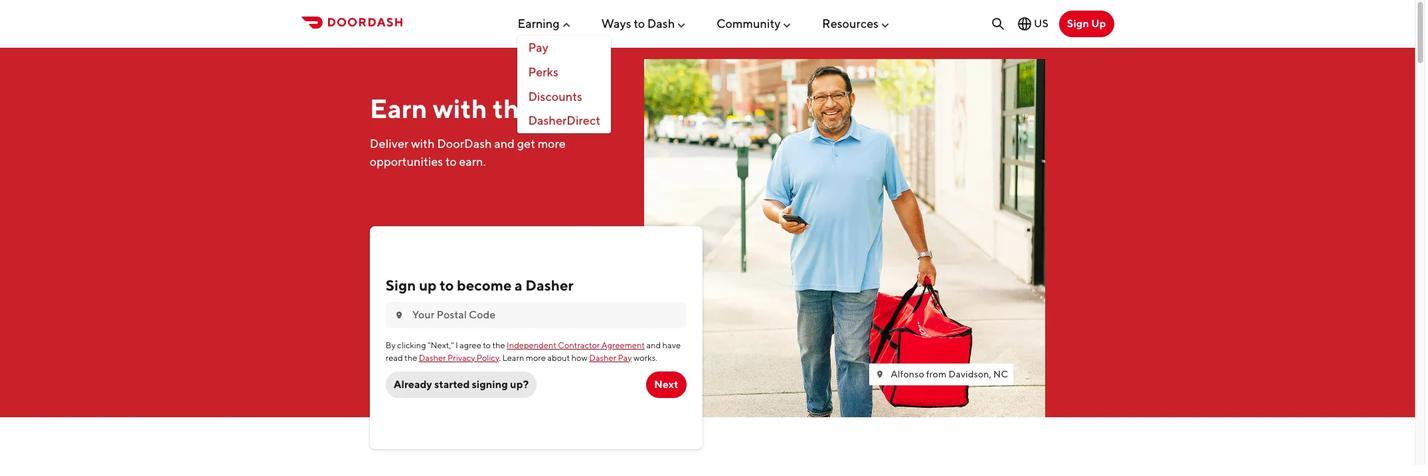 Task type: locate. For each thing, give the bounding box(es) containing it.
1 horizontal spatial pay
[[618, 353, 632, 363]]

1 horizontal spatial sign
[[1068, 17, 1090, 30]]

pay down earning
[[528, 41, 549, 55]]

ways to dash link
[[602, 11, 687, 36]]

community link
[[717, 11, 793, 36]]

1 vertical spatial sign
[[386, 277, 416, 294]]

with for doordash
[[411, 137, 435, 151]]

the up .
[[493, 341, 505, 351]]

to inside deliver with doordash and get more opportunities to earn.
[[446, 155, 457, 168]]

community
[[717, 16, 781, 30]]

with
[[433, 93, 487, 124], [411, 137, 435, 151]]

more down independent
[[526, 353, 546, 363]]

dasher right how at the bottom of the page
[[589, 353, 617, 363]]

us
[[1035, 17, 1049, 30]]

next
[[654, 379, 679, 391]]

agree
[[460, 341, 482, 351]]

doordash
[[437, 137, 492, 151]]

1 vertical spatial more
[[526, 353, 546, 363]]

the up get
[[493, 93, 535, 124]]

dasherdirect
[[528, 114, 601, 128]]

1 horizontal spatial and
[[647, 341, 661, 351]]

globe line image
[[1017, 16, 1033, 32]]

more
[[538, 137, 566, 151], [526, 353, 546, 363]]

pay down agreement
[[618, 353, 632, 363]]

earn with the best
[[370, 93, 595, 124]]

to left 'dash' in the top left of the page
[[634, 16, 645, 30]]

the
[[493, 93, 535, 124], [493, 341, 505, 351], [405, 353, 417, 363]]

by
[[386, 341, 396, 351]]

0 vertical spatial the
[[493, 93, 535, 124]]

clicking
[[397, 341, 426, 351]]

more down 'dasherdirect' link
[[538, 137, 566, 151]]

sign
[[1068, 17, 1090, 30], [386, 277, 416, 294]]

1 vertical spatial and
[[647, 341, 661, 351]]

independent contractor agreement link
[[507, 341, 645, 351]]

2 horizontal spatial dasher
[[589, 353, 617, 363]]

2 vertical spatial the
[[405, 353, 417, 363]]

dasher down '"next,"' on the left bottom of the page
[[419, 353, 446, 363]]

0 horizontal spatial sign
[[386, 277, 416, 294]]

agreement
[[602, 341, 645, 351]]

1 vertical spatial with
[[411, 137, 435, 151]]

0 horizontal spatial and
[[494, 137, 515, 151]]

to up policy
[[483, 341, 491, 351]]

earn
[[370, 93, 427, 124]]

contractor
[[558, 341, 600, 351]]

dasher
[[526, 277, 574, 294], [419, 353, 446, 363], [589, 353, 617, 363]]

and
[[494, 137, 515, 151], [647, 341, 661, 351]]

resources link
[[823, 11, 891, 36]]

dasher up the your postal code text box
[[526, 277, 574, 294]]

up
[[419, 277, 437, 294]]

sign up to become a dasher
[[386, 277, 574, 294]]

signing
[[472, 379, 508, 391]]

and have read the
[[386, 341, 681, 363]]

and inside deliver with doordash and get more opportunities to earn.
[[494, 137, 515, 151]]

with up opportunities
[[411, 137, 435, 151]]

sign up
[[1068, 17, 1107, 30]]

and inside and have read the
[[647, 341, 661, 351]]

location pin image
[[394, 310, 404, 321]]

become
[[457, 277, 512, 294]]

sign inside button
[[1068, 17, 1090, 30]]

0 vertical spatial sign
[[1068, 17, 1090, 30]]

0 vertical spatial with
[[433, 93, 487, 124]]

and up works.
[[647, 341, 661, 351]]

0 vertical spatial more
[[538, 137, 566, 151]]

with inside deliver with doordash and get more opportunities to earn.
[[411, 137, 435, 151]]

nc
[[994, 369, 1009, 380]]

and left get
[[494, 137, 515, 151]]

dasher pay link
[[589, 353, 632, 363]]

policy
[[477, 353, 499, 363]]

dasherdirect link
[[518, 109, 611, 134]]

with up doordash
[[433, 93, 487, 124]]

to left earn.
[[446, 155, 457, 168]]

1 horizontal spatial dasher
[[526, 277, 574, 294]]

get
[[517, 137, 536, 151]]

discounts
[[528, 90, 583, 103]]

have
[[663, 341, 681, 351]]

the down clicking
[[405, 353, 417, 363]]

with for the
[[433, 93, 487, 124]]

pay
[[528, 41, 549, 55], [618, 353, 632, 363]]

more inside deliver with doordash and get more opportunities to earn.
[[538, 137, 566, 151]]

0 vertical spatial pay
[[528, 41, 549, 55]]

ways to dash
[[602, 16, 675, 30]]

to
[[634, 16, 645, 30], [446, 155, 457, 168], [440, 277, 454, 294], [483, 341, 491, 351]]

0 vertical spatial and
[[494, 137, 515, 151]]

sign for sign up
[[1068, 17, 1090, 30]]

alfonso from davidson, nc image
[[645, 59, 1046, 418]]



Task type: vqa. For each thing, say whether or not it's contained in the screenshot.
Next
yes



Task type: describe. For each thing, give the bounding box(es) containing it.
sign for sign up to become a dasher
[[386, 277, 416, 294]]

dasher privacy policy link
[[419, 353, 499, 363]]

i
[[456, 341, 458, 351]]

pay link
[[518, 36, 611, 60]]

dasher privacy policy . learn more about how dasher pay works.
[[419, 353, 658, 363]]

more for learn
[[526, 353, 546, 363]]

next button
[[646, 372, 687, 399]]

to right up
[[440, 277, 454, 294]]

best
[[540, 93, 595, 124]]

by clicking "next," i agree to the independent contractor agreement
[[386, 341, 645, 351]]

deliver with doordash and get more opportunities to earn.
[[370, 137, 566, 168]]

ways
[[602, 16, 632, 30]]

location pin image
[[875, 370, 886, 380]]

perks
[[528, 65, 559, 79]]

started
[[434, 379, 470, 391]]

up
[[1092, 17, 1107, 30]]

works.
[[634, 353, 658, 363]]

dash
[[648, 16, 675, 30]]

perks link
[[518, 60, 611, 85]]

1 vertical spatial the
[[493, 341, 505, 351]]

resources
[[823, 16, 879, 30]]

about
[[548, 353, 570, 363]]

already
[[394, 379, 432, 391]]

the inside and have read the
[[405, 353, 417, 363]]

earning link
[[518, 11, 572, 36]]

.
[[499, 353, 501, 363]]

deliver
[[370, 137, 409, 151]]

earning
[[518, 16, 560, 30]]

opportunities
[[370, 155, 443, 168]]

alfonso
[[891, 369, 925, 380]]

davidson,
[[949, 369, 992, 380]]

independent
[[507, 341, 557, 351]]

0 horizontal spatial dasher
[[419, 353, 446, 363]]

1 vertical spatial pay
[[618, 353, 632, 363]]

already started signing up? button
[[386, 372, 537, 399]]

"next,"
[[428, 341, 454, 351]]

up?
[[510, 379, 529, 391]]

Your Postal Code text field
[[412, 308, 679, 323]]

more for get
[[538, 137, 566, 151]]

privacy
[[448, 353, 475, 363]]

from
[[927, 369, 947, 380]]

0 horizontal spatial pay
[[528, 41, 549, 55]]

already started signing up?
[[394, 379, 529, 391]]

sign up button
[[1060, 11, 1114, 37]]

learn
[[503, 353, 524, 363]]

earn.
[[459, 155, 486, 168]]

a
[[515, 277, 523, 294]]

how
[[572, 353, 588, 363]]

alfonso from davidson, nc
[[891, 369, 1009, 380]]

discounts link
[[518, 85, 611, 109]]

read
[[386, 353, 403, 363]]



